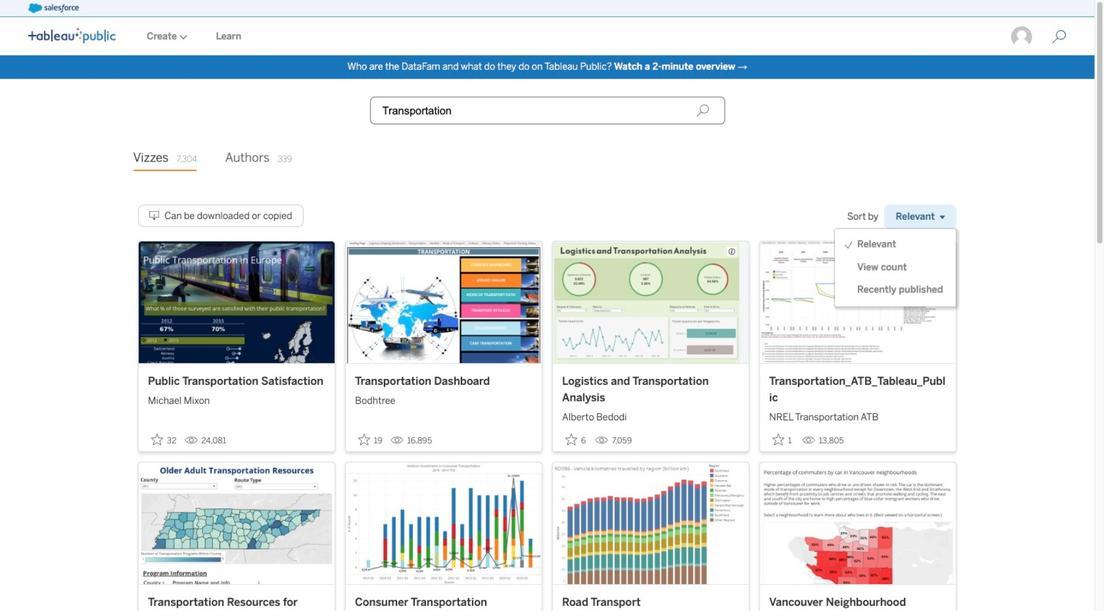 Task type: vqa. For each thing, say whether or not it's contained in the screenshot.
Add Favorite image to the middle
yes



Task type: describe. For each thing, give the bounding box(es) containing it.
create image
[[177, 35, 188, 40]]

search image
[[697, 104, 710, 117]]

go to search image
[[1039, 30, 1081, 44]]

1 add favorite image from the left
[[152, 434, 163, 445]]

1 add favorite button from the left
[[148, 430, 180, 449]]

Search input field
[[370, 97, 725, 125]]

3 add favorite image from the left
[[566, 434, 578, 445]]

logo image
[[28, 28, 116, 43]]



Task type: locate. For each thing, give the bounding box(es) containing it.
gary.orlando image
[[1011, 25, 1034, 48]]

list options menu
[[835, 233, 957, 302]]

workbook thumbnail image
[[139, 241, 335, 363], [346, 241, 542, 363], [553, 241, 750, 363], [760, 241, 957, 363], [139, 462, 335, 584], [346, 462, 542, 584], [553, 462, 750, 584], [760, 462, 957, 584]]

2 add favorite image from the left
[[359, 434, 371, 445]]

3 add favorite button from the left
[[563, 430, 591, 449]]

Add Favorite button
[[148, 430, 180, 449], [355, 430, 386, 449], [563, 430, 591, 449], [770, 430, 798, 449]]

4 add favorite image from the left
[[773, 434, 785, 445]]

2 add favorite button from the left
[[355, 430, 386, 449]]

add favorite image
[[152, 434, 163, 445], [359, 434, 371, 445], [566, 434, 578, 445], [773, 434, 785, 445]]

4 add favorite button from the left
[[770, 430, 798, 449]]

salesforce logo image
[[28, 4, 79, 13]]



